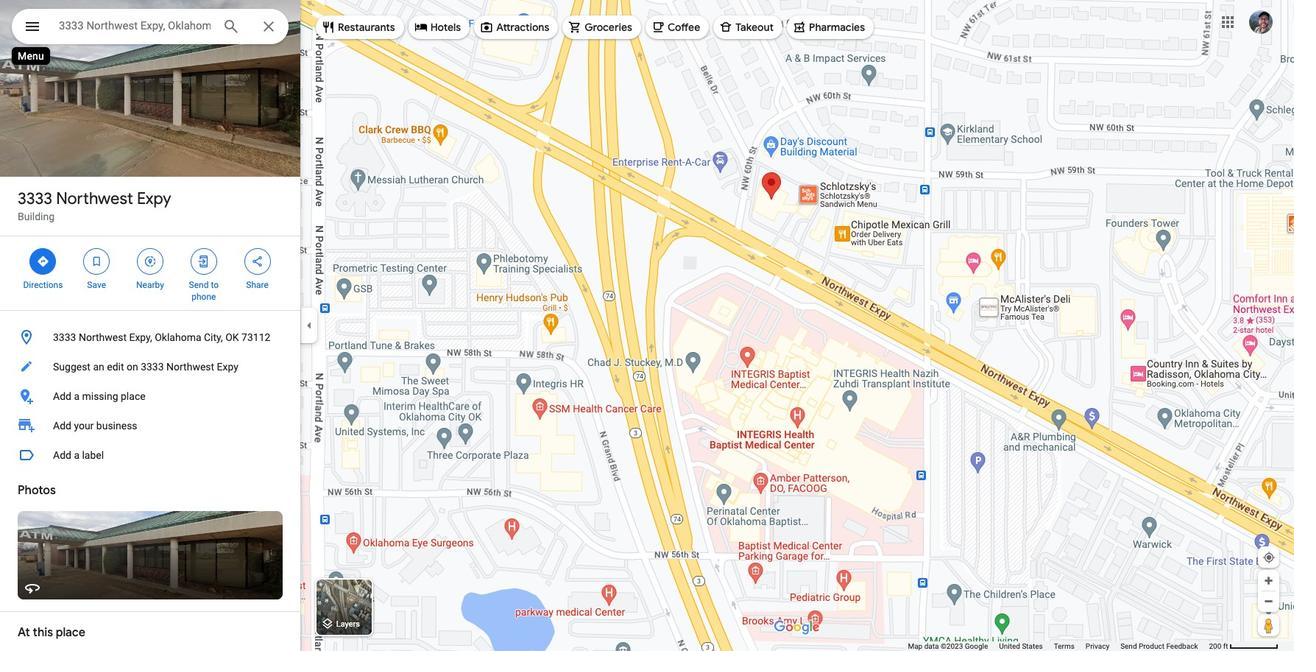 Task type: locate. For each thing, give the bounding box(es) containing it.
3333 northwest expy building
[[18, 189, 171, 222]]

send to phone
[[189, 280, 219, 302]]

none field inside 3333 northwest expy, oklahoma city, ok 73112 field
[[59, 17, 211, 35]]

a inside "button"
[[74, 449, 80, 461]]

google
[[965, 642, 989, 650]]

footer
[[908, 641, 1210, 651]]

add
[[53, 390, 71, 402], [53, 420, 71, 432], [53, 449, 71, 461]]

expy up ''
[[137, 189, 171, 209]]

attractions
[[496, 21, 550, 34]]


[[90, 253, 103, 270]]

1 vertical spatial expy
[[217, 361, 239, 373]]

2 horizontal spatial 3333
[[141, 361, 164, 373]]

on
[[127, 361, 138, 373]]

0 horizontal spatial 3333
[[18, 189, 52, 209]]

takeout
[[736, 21, 774, 34]]

map data ©2023 google
[[908, 642, 989, 650]]

data
[[925, 642, 939, 650]]

0 vertical spatial northwest
[[56, 189, 133, 209]]

send left product
[[1121, 642, 1137, 650]]

2 vertical spatial 3333
[[141, 361, 164, 373]]

1 a from the top
[[74, 390, 80, 402]]

place down on
[[121, 390, 146, 402]]

1 vertical spatial send
[[1121, 642, 1137, 650]]

save
[[87, 280, 106, 290]]

nearby
[[136, 280, 164, 290]]

3333 for expy,
[[53, 331, 76, 343]]

add inside "button"
[[53, 449, 71, 461]]

2 vertical spatial add
[[53, 449, 71, 461]]

1 vertical spatial 3333
[[53, 331, 76, 343]]

footer inside google maps element
[[908, 641, 1210, 651]]


[[36, 253, 50, 270]]

pharmacies button
[[787, 10, 874, 45]]

expy down ok
[[217, 361, 239, 373]]

add your business
[[53, 420, 137, 432]]

to
[[211, 280, 219, 290]]

send
[[189, 280, 209, 290], [1121, 642, 1137, 650]]

1 vertical spatial northwest
[[79, 331, 127, 343]]

at
[[18, 625, 30, 640]]

add a missing place
[[53, 390, 146, 402]]

a left missing on the left bottom
[[74, 390, 80, 402]]

add for add a label
[[53, 449, 71, 461]]

0 vertical spatial add
[[53, 390, 71, 402]]

a left label
[[74, 449, 80, 461]]

footer containing map data ©2023 google
[[908, 641, 1210, 651]]

united states
[[1000, 642, 1043, 650]]

2 a from the top
[[74, 449, 80, 461]]

1 horizontal spatial 3333
[[53, 331, 76, 343]]

coffee button
[[646, 10, 709, 45]]

0 horizontal spatial place
[[56, 625, 85, 640]]

a for label
[[74, 449, 80, 461]]

send up phone
[[189, 280, 209, 290]]

3333 northwest expy, oklahoma city, ok 73112 button
[[0, 323, 300, 352]]

business
[[96, 420, 137, 432]]

expy inside suggest an edit on 3333 northwest expy button
[[217, 361, 239, 373]]

united states button
[[1000, 641, 1043, 651]]

place right this
[[56, 625, 85, 640]]

your
[[74, 420, 94, 432]]

200 ft button
[[1210, 642, 1279, 650]]

suggest
[[53, 361, 91, 373]]

expy,
[[129, 331, 152, 343]]

show your location image
[[1263, 551, 1276, 564]]

hotels button
[[408, 10, 470, 45]]

a inside button
[[74, 390, 80, 402]]

label
[[82, 449, 104, 461]]

0 vertical spatial send
[[189, 280, 209, 290]]

1 vertical spatial a
[[74, 449, 80, 461]]

0 vertical spatial a
[[74, 390, 80, 402]]

©2023
[[941, 642, 963, 650]]

3333 northwest expy, oklahoma city, ok 73112
[[53, 331, 271, 343]]

None field
[[59, 17, 211, 35]]

groceries button
[[563, 10, 641, 45]]

collapse side panel image
[[301, 317, 317, 334]]

3333 up building
[[18, 189, 52, 209]]

place
[[121, 390, 146, 402], [56, 625, 85, 640]]

0 vertical spatial 3333
[[18, 189, 52, 209]]

united
[[1000, 642, 1021, 650]]

2 vertical spatial northwest
[[166, 361, 214, 373]]

map
[[908, 642, 923, 650]]

add down suggest at the bottom
[[53, 390, 71, 402]]

at this place
[[18, 625, 85, 640]]

1 horizontal spatial send
[[1121, 642, 1137, 650]]

phone
[[192, 292, 216, 302]]

add inside button
[[53, 390, 71, 402]]

1 add from the top
[[53, 390, 71, 402]]

send inside button
[[1121, 642, 1137, 650]]

3333 right on
[[141, 361, 164, 373]]

3 add from the top
[[53, 449, 71, 461]]

1 horizontal spatial place
[[121, 390, 146, 402]]

2 add from the top
[[53, 420, 71, 432]]

feedback
[[1167, 642, 1199, 650]]

1 vertical spatial place
[[56, 625, 85, 640]]

3333 for expy
[[18, 189, 52, 209]]

 search field
[[12, 9, 289, 47]]

northwest
[[56, 189, 133, 209], [79, 331, 127, 343], [166, 361, 214, 373]]

send inside send to phone
[[189, 280, 209, 290]]


[[251, 253, 264, 270]]

add a label button
[[0, 440, 300, 470]]

northwest inside the 3333 northwest expy building
[[56, 189, 133, 209]]

zoom out image
[[1264, 596, 1275, 607]]

3333
[[18, 189, 52, 209], [53, 331, 76, 343], [141, 361, 164, 373]]

northwest down oklahoma at the bottom left of the page
[[166, 361, 214, 373]]

0 horizontal spatial expy
[[137, 189, 171, 209]]

expy inside the 3333 northwest expy building
[[137, 189, 171, 209]]

0 vertical spatial place
[[121, 390, 146, 402]]

expy
[[137, 189, 171, 209], [217, 361, 239, 373]]

pharmacies
[[809, 21, 865, 34]]

northwest up an
[[79, 331, 127, 343]]

layers
[[336, 620, 360, 629]]

northwest up 
[[56, 189, 133, 209]]

terms button
[[1054, 641, 1075, 651]]

3333 up suggest at the bottom
[[53, 331, 76, 343]]

add for add your business
[[53, 420, 71, 432]]

add left label
[[53, 449, 71, 461]]

a for missing
[[74, 390, 80, 402]]

send for send product feedback
[[1121, 642, 1137, 650]]

add a missing place button
[[0, 381, 300, 411]]

photos
[[18, 483, 56, 498]]

0 vertical spatial expy
[[137, 189, 171, 209]]

product
[[1139, 642, 1165, 650]]

3333 Northwest Expy, Oklahoma City, OK 73112 field
[[12, 9, 289, 44]]

3333 inside the 3333 northwest expy building
[[18, 189, 52, 209]]

restaurants button
[[316, 10, 404, 45]]

3333 northwest expy main content
[[0, 0, 300, 651]]

1 vertical spatial add
[[53, 420, 71, 432]]

1 horizontal spatial expy
[[217, 361, 239, 373]]

0 horizontal spatial send
[[189, 280, 209, 290]]

an
[[93, 361, 104, 373]]

add left your
[[53, 420, 71, 432]]

a
[[74, 390, 80, 402], [74, 449, 80, 461]]


[[144, 253, 157, 270]]



Task type: describe. For each thing, give the bounding box(es) containing it.
200
[[1210, 642, 1222, 650]]


[[197, 253, 210, 270]]

states
[[1022, 642, 1043, 650]]

directions
[[23, 280, 63, 290]]

takeout button
[[714, 10, 783, 45]]

add a label
[[53, 449, 104, 461]]

suggest an edit on 3333 northwest expy
[[53, 361, 239, 373]]

hotels
[[431, 21, 461, 34]]

missing
[[82, 390, 118, 402]]

google account: cj baylor  
(christian.baylor@adept.ai) image
[[1250, 10, 1273, 34]]

restaurants
[[338, 21, 395, 34]]

send product feedback
[[1121, 642, 1199, 650]]

share
[[246, 280, 269, 290]]

this
[[33, 625, 53, 640]]

place inside button
[[121, 390, 146, 402]]

northwest for expy,
[[79, 331, 127, 343]]

edit
[[107, 361, 124, 373]]

google maps element
[[0, 0, 1295, 651]]

send product feedback button
[[1121, 641, 1199, 651]]


[[24, 16, 41, 37]]

privacy
[[1086, 642, 1110, 650]]

zoom in image
[[1264, 575, 1275, 586]]

northwest for expy
[[56, 189, 133, 209]]

privacy button
[[1086, 641, 1110, 651]]

add your business link
[[0, 411, 300, 440]]

73112
[[242, 331, 271, 343]]

show street view coverage image
[[1259, 614, 1280, 636]]

groceries
[[585, 21, 633, 34]]

oklahoma
[[155, 331, 201, 343]]

suggest an edit on 3333 northwest expy button
[[0, 352, 300, 381]]

city,
[[204, 331, 223, 343]]

add for add a missing place
[[53, 390, 71, 402]]

 button
[[12, 9, 53, 47]]

send for send to phone
[[189, 280, 209, 290]]

terms
[[1054, 642, 1075, 650]]

actions for 3333 northwest expy region
[[0, 236, 300, 310]]

coffee
[[668, 21, 701, 34]]

building
[[18, 211, 55, 222]]

attractions button
[[474, 10, 558, 45]]

200 ft
[[1210, 642, 1229, 650]]

ft
[[1224, 642, 1229, 650]]

ok
[[225, 331, 239, 343]]



Task type: vqa. For each thing, say whether or not it's contained in the screenshot.
'Boise' related to Ave,
no



